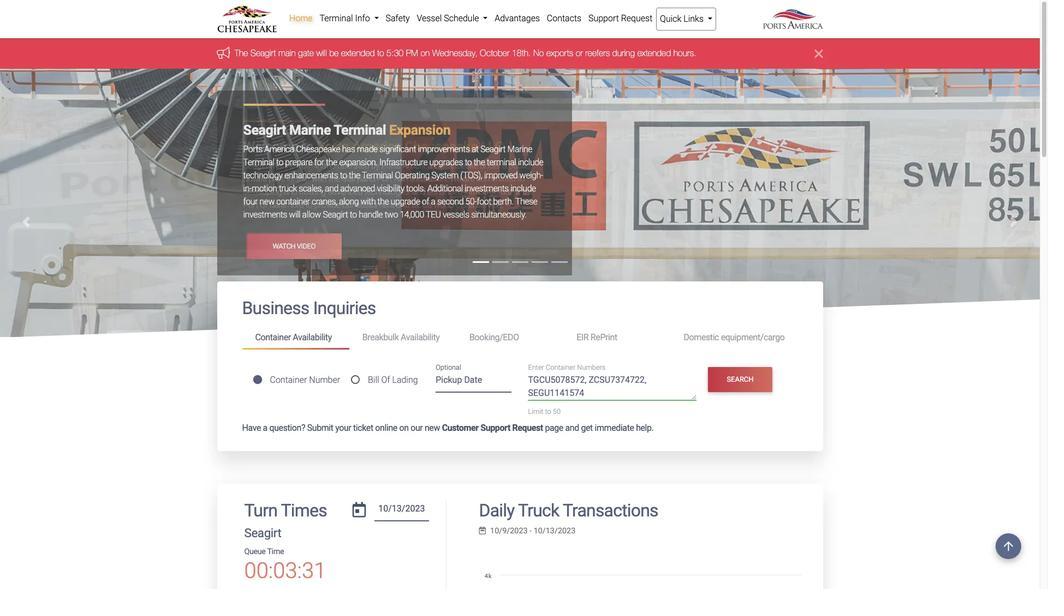 Task type: describe. For each thing, give the bounding box(es) containing it.
your
[[335, 423, 351, 433]]

of inside ports america chesapeake has made significant improvements at seagirt marine terminal to                          prepare for the expansion. infrastructure upgrades to the terminal include technology                          enhancements to the terminal operating system (tos), improved weigh- in-motion truck scales,                          and advanced visibility tools. additional investments include four new container cranes,                          along with the upgrade of a second 50-foot berth. these investments will allow seagirt                          to handle two 14,000 teu vessels simultaneously.
[[422, 197, 429, 207]]

will inside ports america chesapeake has made significant improvements at seagirt marine terminal to                          prepare for the expansion. infrastructure upgrades to the terminal include technology                          enhancements to the terminal operating system (tos), improved weigh- in-motion truck scales,                          and advanced visibility tools. additional investments include four new container cranes,                          along with the upgrade of a second 50-foot berth. these investments will allow seagirt                          to handle two 14,000 teu vessels simultaneously.
[[289, 210, 300, 220]]

cranes,
[[312, 197, 337, 207]]

none text field inside 00:03:31 main content
[[375, 501, 429, 522]]

a inside 00:03:31 main content
[[263, 423, 268, 433]]

america inside ports america chesapeake has made significant improvements at seagirt marine terminal to                          prepare for the expansion. infrastructure upgrades to the terminal include technology                          enhancements to the terminal operating system (tos), improved weigh- in-motion truck scales,                          and advanced visibility tools. additional investments include four new container cranes,                          along with the upgrade of a second 50-foot berth. these investments will allow seagirt                          to handle two 14,000 teu vessels simultaneously.
[[264, 144, 294, 155]]

upgrade
[[391, 197, 420, 207]]

ports inside seagirt marine terminal is operated by ports america chesapeake under a public- private partnership with the maryland port administration.                         we are committed to developing and utilizing advanced technologies and enhanced infrastructure at the port of baltimore to provide                         our customers and bcos world-class service.
[[381, 161, 401, 171]]

support request
[[589, 13, 653, 23]]

container
[[277, 197, 310, 207]]

operating
[[395, 171, 430, 181]]

no
[[534, 48, 544, 58]]

chesapeake inside seagirt marine terminal is operated by ports america chesapeake under a public- private partnership with the maryland port administration.                         we are committed to developing and utilizing advanced technologies and enhanced infrastructure at the port of baltimore to provide                         our customers and bcos world-class service.
[[434, 161, 478, 171]]

14,000
[[400, 210, 424, 220]]

turn times
[[244, 501, 327, 521]]

terminal up the technology
[[243, 157, 275, 168]]

vessel schedule
[[417, 13, 481, 23]]

question?
[[269, 423, 305, 433]]

in-
[[243, 184, 252, 194]]

0 vertical spatial support
[[589, 13, 619, 23]]

availability for container availability
[[293, 333, 332, 343]]

to down public-
[[518, 174, 525, 184]]

system
[[432, 171, 459, 181]]

customer support request link
[[442, 423, 543, 433]]

chesapeake inside ports america chesapeake has made significant improvements at seagirt marine terminal to                          prepare for the expansion. infrastructure upgrades to the terminal include technology                          enhancements to the terminal operating system (tos), improved weigh- in-motion truck scales,                          and advanced visibility tools. additional investments include four new container cranes,                          along with the upgrade of a second 50-foot berth. these investments will allow seagirt                          to handle two 14,000 teu vessels simultaneously.
[[296, 144, 340, 155]]

vessels
[[443, 210, 469, 220]]

business inquiries
[[242, 298, 376, 319]]

terminal up visibility
[[362, 171, 393, 181]]

50
[[553, 408, 561, 416]]

advantages
[[495, 13, 540, 23]]

welcome
[[243, 139, 299, 155]]

close image
[[815, 47, 823, 60]]

prepare
[[285, 157, 312, 168]]

seagirt inside 00:03:31 main content
[[244, 527, 282, 541]]

customer
[[442, 423, 479, 433]]

lading
[[392, 375, 418, 385]]

to down utilizing
[[305, 200, 313, 210]]

00:03:31 main content
[[209, 282, 831, 590]]

ports america chesapeake has made significant improvements at seagirt marine terminal to                          prepare for the expansion. infrastructure upgrades to the terminal include technology                          enhancements to the terminal operating system (tos), improved weigh- in-motion truck scales,                          and advanced visibility tools. additional investments include four new container cranes,                          along with the upgrade of a second 50-foot berth. these investments will allow seagirt                          to handle two 14,000 teu vessels simultaneously.
[[243, 144, 544, 220]]

visibility
[[377, 184, 405, 194]]

by
[[371, 161, 380, 171]]

four
[[243, 197, 258, 207]]

with inside seagirt marine terminal is operated by ports america chesapeake under a public- private partnership with the maryland port administration.                         we are committed to developing and utilizing advanced technologies and enhanced infrastructure at the port of baltimore to provide                         our customers and bcos world-class service.
[[312, 174, 327, 184]]

the down weigh-
[[523, 187, 534, 197]]

eir
[[577, 333, 589, 343]]

enhancements
[[285, 171, 338, 181]]

enter container numbers
[[528, 364, 606, 372]]

expansion image
[[0, 69, 1040, 518]]

on inside 00:03:31 main content
[[399, 423, 409, 433]]

Enter Container Numbers text field
[[528, 374, 697, 401]]

transactions
[[563, 501, 659, 521]]

1 vertical spatial investments
[[243, 210, 287, 220]]

terminal info link
[[316, 8, 382, 29]]

of inside seagirt marine terminal is operated by ports america chesapeake under a public- private partnership with the maryland port administration.                         we are committed to developing and utilizing advanced technologies and enhanced infrastructure at the port of baltimore to provide                         our customers and bcos world-class service.
[[260, 200, 267, 210]]

to down welcome on the left top
[[276, 157, 283, 168]]

our inside 00:03:31 main content
[[411, 423, 423, 433]]

a inside seagirt marine terminal is operated by ports america chesapeake under a public- private partnership with the maryland port administration.                         we are committed to developing and utilizing advanced technologies and enhanced infrastructure at the port of baltimore to provide                         our customers and bcos world-class service.
[[503, 161, 507, 171]]

have
[[242, 423, 261, 433]]

llc
[[481, 139, 504, 155]]

enter
[[528, 364, 544, 372]]

terminal up made
[[334, 123, 386, 138]]

additional
[[428, 184, 463, 194]]

go to top image
[[996, 534, 1022, 560]]

seagirt marine terminal expansion
[[243, 123, 451, 138]]

operated
[[338, 161, 369, 171]]

bcos
[[412, 200, 432, 210]]

contacts
[[547, 13, 582, 23]]

truck
[[279, 184, 297, 194]]

will inside alert
[[316, 48, 327, 58]]

for
[[314, 157, 324, 168]]

truck
[[518, 501, 559, 521]]

-
[[530, 527, 532, 536]]

these
[[515, 197, 538, 207]]

bullhorn image
[[217, 47, 235, 59]]

0 vertical spatial request
[[621, 13, 653, 23]]

container availability
[[255, 333, 332, 343]]

we
[[450, 174, 462, 184]]

numbers
[[577, 364, 606, 372]]

world-
[[434, 200, 456, 210]]

50-
[[466, 197, 477, 207]]

0 vertical spatial investments
[[465, 184, 509, 194]]

significant
[[380, 144, 416, 155]]

the seagirt main gate will be extended to 5:30 pm on wednesday, october 18th.  no exports or reefers during extended hours.
[[235, 48, 697, 58]]

to inside alert
[[377, 48, 384, 58]]

provide
[[314, 200, 341, 210]]

seagirt up welcome on the left top
[[243, 123, 286, 138]]

5:30
[[387, 48, 404, 58]]

october
[[480, 48, 510, 58]]

ticket
[[353, 423, 373, 433]]

10/13/2023
[[534, 527, 576, 536]]

equipment/cargo
[[721, 333, 785, 343]]

container availability link
[[242, 328, 349, 350]]

number
[[309, 375, 340, 385]]

business
[[242, 298, 309, 319]]

technologies
[[364, 187, 410, 197]]

expansion
[[389, 123, 451, 138]]

1 horizontal spatial ports
[[317, 139, 349, 155]]

with inside ports america chesapeake has made significant improvements at seagirt marine terminal to                          prepare for the expansion. infrastructure upgrades to the terminal include technology                          enhancements to the terminal operating system (tos), improved weigh- in-motion truck scales,                          and advanced visibility tools. additional investments include four new container cranes,                          along with the upgrade of a second 50-foot berth. these investments will allow seagirt                          to handle two 14,000 teu vessels simultaneously.
[[361, 197, 376, 207]]

have a question? submit your ticket online on our new customer support request page and get immediate help.
[[242, 423, 654, 433]]

Optional text field
[[436, 372, 512, 393]]

new inside ports america chesapeake has made significant improvements at seagirt marine terminal to                          prepare for the expansion. infrastructure upgrades to the terminal include technology                          enhancements to the terminal operating system (tos), improved weigh- in-motion truck scales,                          and advanced visibility tools. additional investments include four new container cranes,                          along with the upgrade of a second 50-foot berth. these investments will allow seagirt                          to handle two 14,000 teu vessels simultaneously.
[[260, 197, 275, 207]]

the seagirt main gate will be extended to 5:30 pm on wednesday, october 18th.  no exports or reefers during extended hours. link
[[235, 48, 697, 58]]

submit
[[307, 423, 334, 433]]

to inside 00:03:31 main content
[[545, 408, 551, 416]]

the down expansion.
[[349, 171, 360, 181]]

safety
[[386, 13, 410, 23]]

pm
[[406, 48, 418, 58]]

watch
[[273, 242, 296, 251]]

availability for breakbulk availability
[[401, 333, 440, 343]]

baltimore
[[269, 200, 304, 210]]

calendar week image
[[479, 528, 486, 535]]

two
[[385, 210, 398, 220]]

allow
[[302, 210, 321, 220]]

1 vertical spatial port
[[243, 200, 258, 210]]

1 horizontal spatial america
[[352, 139, 402, 155]]

weigh-
[[520, 171, 543, 181]]

queue
[[244, 548, 266, 557]]

under
[[480, 161, 501, 171]]

help.
[[636, 423, 654, 433]]

reprint
[[591, 333, 618, 343]]

container number
[[270, 375, 340, 385]]

tools.
[[406, 184, 426, 194]]



Task type: vqa. For each thing, say whether or not it's contained in the screenshot.
bullhorn image
yes



Task type: locate. For each thing, give the bounding box(es) containing it.
and inside ports america chesapeake has made significant improvements at seagirt marine terminal to                          prepare for the expansion. infrastructure upgrades to the terminal include technology                          enhancements to the terminal operating system (tos), improved weigh- in-motion truck scales,                          and advanced visibility tools. additional investments include four new container cranes,                          along with the upgrade of a second 50-foot berth. these investments will allow seagirt                          to handle two 14,000 teu vessels simultaneously.
[[325, 184, 338, 194]]

1 horizontal spatial of
[[422, 197, 429, 207]]

and up the cranes,
[[325, 184, 338, 194]]

0 horizontal spatial with
[[312, 174, 327, 184]]

1 horizontal spatial availability
[[401, 333, 440, 343]]

availability down the business inquiries
[[293, 333, 332, 343]]

of up teu
[[422, 197, 429, 207]]

seagirt inside alert
[[251, 48, 276, 58]]

booking/edo
[[470, 333, 519, 343]]

links
[[684, 14, 704, 24]]

0 horizontal spatial of
[[260, 200, 267, 210]]

america
[[352, 139, 402, 155], [264, 144, 294, 155], [403, 161, 432, 171]]

marine inside ports america chesapeake has made significant improvements at seagirt marine terminal to                          prepare for the expansion. infrastructure upgrades to the terminal include technology                          enhancements to the terminal operating system (tos), improved weigh- in-motion truck scales,                          and advanced visibility tools. additional investments include four new container cranes,                          along with the upgrade of a second 50-foot berth. these investments will allow seagirt                          to handle two 14,000 teu vessels simultaneously.
[[508, 144, 532, 155]]

a right under at left top
[[503, 161, 507, 171]]

breakbulk availability
[[362, 333, 440, 343]]

request left quick
[[621, 13, 653, 23]]

seagirt up "private"
[[243, 161, 269, 171]]

to down along
[[350, 210, 357, 220]]

extended right during at the right
[[638, 48, 671, 58]]

a right have
[[263, 423, 268, 433]]

our inside seagirt marine terminal is operated by ports america chesapeake under a public- private partnership with the maryland port administration.                         we are committed to developing and utilizing advanced technologies and enhanced infrastructure at the port of baltimore to provide                         our customers and bcos world-class service.
[[342, 200, 354, 210]]

marine up for
[[289, 123, 331, 138]]

0 horizontal spatial at
[[472, 144, 479, 155]]

ports inside ports america chesapeake has made significant improvements at seagirt marine terminal to                          prepare for the expansion. infrastructure upgrades to the terminal include technology                          enhancements to the terminal operating system (tos), improved weigh- in-motion truck scales,                          and advanced visibility tools. additional investments include four new container cranes,                          along with the upgrade of a second 50-foot berth. these investments will allow seagirt                          to handle two 14,000 teu vessels simultaneously.
[[243, 144, 263, 155]]

chesapeake up upgrades
[[405, 139, 478, 155]]

0 horizontal spatial request
[[513, 423, 543, 433]]

our right online
[[411, 423, 423, 433]]

container for container availability
[[255, 333, 291, 343]]

1 horizontal spatial support
[[589, 13, 619, 23]]

marine up partnership
[[270, 161, 295, 171]]

0 vertical spatial port
[[377, 174, 392, 184]]

advantages link
[[491, 8, 544, 29]]

watch video
[[273, 242, 316, 251]]

include up these
[[511, 184, 536, 194]]

breakbulk
[[362, 333, 399, 343]]

bill of lading
[[368, 375, 418, 385]]

watch video link
[[247, 234, 342, 259]]

bill
[[368, 375, 379, 385]]

and left bcos
[[396, 200, 410, 210]]

0 vertical spatial at
[[472, 144, 479, 155]]

2 availability from the left
[[401, 333, 440, 343]]

1 availability from the left
[[293, 333, 332, 343]]

request down limit
[[513, 423, 543, 433]]

domestic equipment/cargo
[[684, 333, 785, 343]]

public-
[[509, 161, 532, 171]]

to up prepare
[[302, 139, 313, 155]]

america up prepare
[[264, 144, 294, 155]]

10/9/2023 - 10/13/2023
[[490, 527, 576, 536]]

and down partnership
[[284, 187, 297, 197]]

video
[[297, 242, 316, 251]]

made
[[357, 144, 378, 155]]

ports up the technology
[[243, 144, 263, 155]]

terminal inside seagirt marine terminal is operated by ports america chesapeake under a public- private partnership with the maryland port administration.                         we are committed to developing and utilizing advanced technologies and enhanced infrastructure at the port of baltimore to provide                         our customers and bcos world-class service.
[[297, 161, 328, 171]]

0 horizontal spatial new
[[260, 197, 275, 207]]

new
[[260, 197, 275, 207], [425, 423, 440, 433]]

home link
[[286, 8, 316, 29]]

support inside 00:03:31 main content
[[481, 423, 511, 433]]

availability right breakbulk
[[401, 333, 440, 343]]

2 horizontal spatial ports
[[381, 161, 401, 171]]

2 extended from the left
[[638, 48, 671, 58]]

0 horizontal spatial port
[[243, 200, 258, 210]]

container for container number
[[270, 375, 307, 385]]

gate
[[298, 48, 314, 58]]

0 horizontal spatial extended
[[341, 48, 375, 58]]

port up technologies
[[377, 174, 392, 184]]

1 horizontal spatial with
[[361, 197, 376, 207]]

ports right by
[[381, 161, 401, 171]]

the
[[235, 48, 248, 58]]

utilizing
[[299, 187, 326, 197]]

will left be
[[316, 48, 327, 58]]

the down is
[[329, 174, 340, 184]]

availability
[[293, 333, 332, 343], [401, 333, 440, 343]]

new inside 00:03:31 main content
[[425, 423, 440, 433]]

upgrades
[[430, 157, 463, 168]]

seagirt inside seagirt marine terminal is operated by ports america chesapeake under a public- private partnership with the maryland port administration.                         we are committed to developing and utilizing advanced technologies and enhanced infrastructure at the port of baltimore to provide                         our customers and bcos world-class service.
[[243, 161, 269, 171]]

times
[[281, 501, 327, 521]]

2 horizontal spatial a
[[503, 161, 507, 171]]

queue time 00:03:31
[[244, 548, 326, 584]]

0 horizontal spatial america
[[264, 144, 294, 155]]

to left 5:30
[[377, 48, 384, 58]]

private
[[243, 174, 267, 184]]

marine for seagirt marine terminal is operated by ports america chesapeake under a public- private partnership with the maryland port administration.                         we are committed to developing and utilizing advanced technologies and enhanced infrastructure at the port of baltimore to provide                         our customers and bcos world-class service.
[[270, 161, 295, 171]]

advanced inside seagirt marine terminal is operated by ports america chesapeake under a public- private partnership with the maryland port administration.                         we are committed to developing and utilizing advanced technologies and enhanced infrastructure at the port of baltimore to provide                         our customers and bcos world-class service.
[[328, 187, 363, 197]]

extended right be
[[341, 48, 375, 58]]

improved
[[484, 171, 518, 181]]

seagirt up queue
[[244, 527, 282, 541]]

administration.
[[394, 174, 448, 184]]

container right enter
[[546, 364, 576, 372]]

1 vertical spatial on
[[399, 423, 409, 433]]

advanced inside ports america chesapeake has made significant improvements at seagirt marine terminal to                          prepare for the expansion. infrastructure upgrades to the terminal include technology                          enhancements to the terminal operating system (tos), improved weigh- in-motion truck scales,                          and advanced visibility tools. additional investments include four new container cranes,                          along with the upgrade of a second 50-foot berth. these investments will allow seagirt                          to handle two 14,000 teu vessels simultaneously.
[[340, 184, 375, 194]]

None text field
[[375, 501, 429, 522]]

1 horizontal spatial a
[[431, 197, 436, 207]]

1 vertical spatial with
[[361, 197, 376, 207]]

motion
[[252, 184, 277, 194]]

a
[[503, 161, 507, 171], [431, 197, 436, 207], [263, 423, 268, 433]]

0 vertical spatial on
[[421, 48, 430, 58]]

container left number in the left bottom of the page
[[270, 375, 307, 385]]

1 horizontal spatial our
[[411, 423, 423, 433]]

service.
[[477, 200, 504, 210]]

request inside 00:03:31 main content
[[513, 423, 543, 433]]

1 horizontal spatial investments
[[465, 184, 509, 194]]

0 horizontal spatial support
[[481, 423, 511, 433]]

calendar day image
[[353, 503, 366, 518]]

new left "customer"
[[425, 423, 440, 433]]

2 vertical spatial container
[[270, 375, 307, 385]]

america up administration. in the left top of the page
[[403, 161, 432, 171]]

ports america chesapeake image
[[0, 69, 1040, 520]]

0 horizontal spatial ports
[[243, 144, 263, 155]]

quick
[[660, 14, 682, 24]]

get
[[581, 423, 593, 433]]

port
[[377, 174, 392, 184], [243, 200, 258, 210]]

america up by
[[352, 139, 402, 155]]

are
[[463, 174, 475, 184]]

marine up public-
[[508, 144, 532, 155]]

the right for
[[326, 157, 337, 168]]

to left "50"
[[545, 408, 551, 416]]

class
[[456, 200, 475, 210]]

1 horizontal spatial new
[[425, 423, 440, 433]]

chesapeake up for
[[296, 144, 340, 155]]

0 horizontal spatial on
[[399, 423, 409, 433]]

terminal left is
[[297, 161, 328, 171]]

0 vertical spatial marine
[[289, 123, 331, 138]]

include
[[518, 157, 544, 168], [511, 184, 536, 194]]

with up utilizing
[[312, 174, 327, 184]]

1 horizontal spatial at
[[514, 187, 521, 197]]

2 horizontal spatial america
[[403, 161, 432, 171]]

1 vertical spatial our
[[411, 423, 423, 433]]

1 vertical spatial include
[[511, 184, 536, 194]]

on right online
[[399, 423, 409, 433]]

page
[[545, 423, 564, 433]]

new down the motion
[[260, 197, 275, 207]]

support request link
[[585, 8, 656, 29]]

0 horizontal spatial our
[[342, 200, 354, 210]]

of down developing
[[260, 200, 267, 210]]

at inside ports america chesapeake has made significant improvements at seagirt marine terminal to                          prepare for the expansion. infrastructure upgrades to the terminal include technology                          enhancements to the terminal operating system (tos), improved weigh- in-motion truck scales,                          and advanced visibility tools. additional investments include four new container cranes,                          along with the upgrade of a second 50-foot berth. these investments will allow seagirt                          to handle two 14,000 teu vessels simultaneously.
[[472, 144, 479, 155]]

at inside seagirt marine terminal is operated by ports america chesapeake under a public- private partnership with the maryland port administration.                         we are committed to developing and utilizing advanced technologies and enhanced infrastructure at the port of baltimore to provide                         our customers and bcos world-class service.
[[514, 187, 521, 197]]

the seagirt main gate will be extended to 5:30 pm on wednesday, october 18th.  no exports or reefers during extended hours. alert
[[0, 38, 1040, 69]]

foot
[[477, 197, 491, 207]]

container
[[255, 333, 291, 343], [546, 364, 576, 372], [270, 375, 307, 385]]

seagirt up terminal
[[481, 144, 506, 155]]

advanced down maryland
[[328, 187, 363, 197]]

advanced up along
[[340, 184, 375, 194]]

improvements
[[418, 144, 470, 155]]

1 vertical spatial support
[[481, 423, 511, 433]]

wednesday,
[[432, 48, 478, 58]]

on inside alert
[[421, 48, 430, 58]]

0 vertical spatial a
[[503, 161, 507, 171]]

support right "customer"
[[481, 423, 511, 433]]

seagirt right the
[[251, 48, 276, 58]]

0 horizontal spatial a
[[263, 423, 268, 433]]

search
[[727, 376, 754, 384]]

0 vertical spatial will
[[316, 48, 327, 58]]

0 vertical spatial with
[[312, 174, 327, 184]]

eir reprint link
[[564, 328, 671, 348]]

terminal left info
[[320, 13, 353, 23]]

1 vertical spatial marine
[[508, 144, 532, 155]]

0 horizontal spatial availability
[[293, 333, 332, 343]]

1 horizontal spatial port
[[377, 174, 392, 184]]

safety link
[[382, 8, 413, 29]]

quick links
[[660, 14, 706, 24]]

chesapeake
[[405, 139, 478, 155], [296, 144, 340, 155], [434, 161, 478, 171]]

0 vertical spatial container
[[255, 333, 291, 343]]

1 vertical spatial a
[[431, 197, 436, 207]]

0 horizontal spatial investments
[[243, 210, 287, 220]]

welcome to ports america chesapeake llc
[[243, 139, 504, 155]]

10/9/2023
[[490, 527, 528, 536]]

eir reprint
[[577, 333, 618, 343]]

the up (tos), at the top of the page
[[474, 157, 485, 168]]

customers
[[356, 200, 395, 210]]

(tos),
[[461, 171, 482, 181]]

1 vertical spatial at
[[514, 187, 521, 197]]

limit
[[528, 408, 544, 416]]

teu
[[426, 210, 441, 220]]

on
[[421, 48, 430, 58], [399, 423, 409, 433]]

investments up foot
[[465, 184, 509, 194]]

ports up is
[[317, 139, 349, 155]]

seagirt down the cranes,
[[323, 210, 348, 220]]

our right provide
[[342, 200, 354, 210]]

committed
[[476, 174, 516, 184]]

port down 'in-'
[[243, 200, 258, 210]]

optional
[[436, 364, 461, 372]]

a up teu
[[431, 197, 436, 207]]

at left "llc"
[[472, 144, 479, 155]]

to right is
[[340, 171, 347, 181]]

0 horizontal spatial will
[[289, 210, 300, 220]]

a inside ports america chesapeake has made significant improvements at seagirt marine terminal to                          prepare for the expansion. infrastructure upgrades to the terminal include technology                          enhancements to the terminal operating system (tos), improved weigh- in-motion truck scales,                          and advanced visibility tools. additional investments include four new container cranes,                          along with the upgrade of a second 50-foot berth. these investments will allow seagirt                          to handle two 14,000 teu vessels simultaneously.
[[431, 197, 436, 207]]

vessel
[[417, 13, 442, 23]]

booking/edo link
[[457, 328, 564, 348]]

18th.
[[512, 48, 531, 58]]

1 horizontal spatial request
[[621, 13, 653, 23]]

with
[[312, 174, 327, 184], [361, 197, 376, 207]]

1 vertical spatial container
[[546, 364, 576, 372]]

to up (tos), at the top of the page
[[465, 157, 472, 168]]

marine for seagirt marine terminal expansion
[[289, 123, 331, 138]]

main
[[278, 48, 296, 58]]

1 extended from the left
[[341, 48, 375, 58]]

and inside 00:03:31 main content
[[566, 423, 579, 433]]

support up reefers
[[589, 13, 619, 23]]

on right pm
[[421, 48, 430, 58]]

container down business
[[255, 333, 291, 343]]

and left get
[[566, 423, 579, 433]]

1 horizontal spatial will
[[316, 48, 327, 58]]

of
[[381, 375, 390, 385]]

include up weigh-
[[518, 157, 544, 168]]

1 vertical spatial new
[[425, 423, 440, 433]]

1 vertical spatial request
[[513, 423, 543, 433]]

during
[[613, 48, 635, 58]]

investments down four
[[243, 210, 287, 220]]

maryland
[[342, 174, 375, 184]]

2 vertical spatial a
[[263, 423, 268, 433]]

will down container
[[289, 210, 300, 220]]

handle
[[359, 210, 383, 220]]

and down administration. in the left top of the page
[[412, 187, 425, 197]]

with up the handle on the left of the page
[[361, 197, 376, 207]]

1 horizontal spatial on
[[421, 48, 430, 58]]

technology
[[243, 171, 283, 181]]

1 horizontal spatial extended
[[638, 48, 671, 58]]

america inside seagirt marine terminal is operated by ports america chesapeake under a public- private partnership with the maryland port administration.                         we are committed to developing and utilizing advanced technologies and enhanced infrastructure at the port of baltimore to provide                         our customers and bcos world-class service.
[[403, 161, 432, 171]]

immediate
[[595, 423, 634, 433]]

2 vertical spatial marine
[[270, 161, 295, 171]]

the down visibility
[[378, 197, 389, 207]]

home
[[289, 13, 313, 23]]

infrastructure
[[464, 187, 512, 197]]

online
[[375, 423, 398, 433]]

0 vertical spatial include
[[518, 157, 544, 168]]

0 vertical spatial our
[[342, 200, 354, 210]]

daily truck transactions
[[479, 501, 659, 521]]

chesapeake up we
[[434, 161, 478, 171]]

1 vertical spatial will
[[289, 210, 300, 220]]

marine inside seagirt marine terminal is operated by ports america chesapeake under a public- private partnership with the maryland port administration.                         we are committed to developing and utilizing advanced technologies and enhanced infrastructure at the port of baltimore to provide                         our customers and bcos world-class service.
[[270, 161, 295, 171]]

hours.
[[674, 48, 697, 58]]

quick links link
[[656, 8, 717, 31]]

at right berth.
[[514, 187, 521, 197]]

0 vertical spatial new
[[260, 197, 275, 207]]



